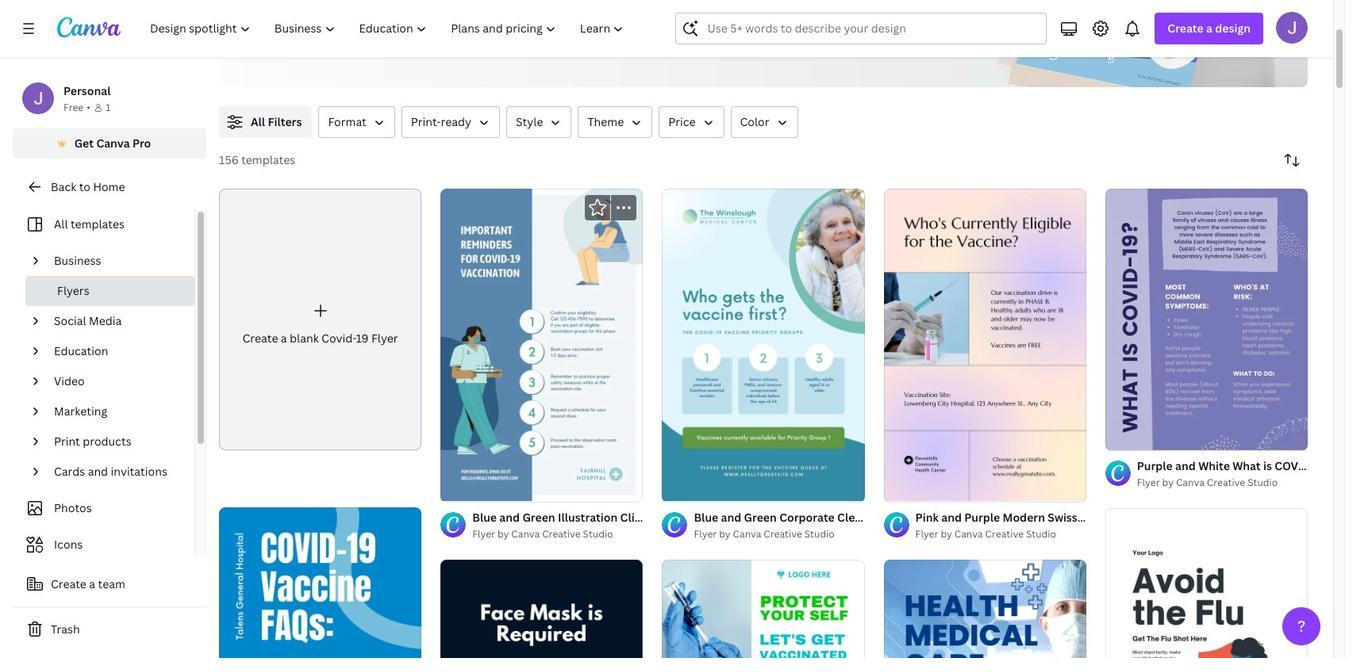 Task type: describe. For each thing, give the bounding box(es) containing it.
create for create a design
[[1168, 21, 1204, 36]]

to
[[79, 179, 90, 194]]

flyer by canva creative studio for blue face mask required flyer image flyer by canva creative studio link
[[472, 527, 613, 541]]

flyer by canva creative studio for flyer by canva creative studio link corresponding to blue simple medical care (flyer) image
[[916, 527, 1056, 541]]

covid
[[1275, 459, 1311, 474]]

all for all templates
[[54, 217, 68, 232]]

business link
[[48, 246, 185, 276]]

social media
[[54, 314, 122, 329]]

back
[[51, 179, 76, 194]]

home
[[93, 179, 125, 194]]

by for the pink and purple modern swiss vaccine information general health flyer image
[[941, 527, 952, 541]]

design
[[1216, 21, 1251, 36]]

back to home
[[51, 179, 125, 194]]

theme
[[588, 114, 624, 129]]

get
[[74, 136, 94, 151]]

back to home link
[[13, 171, 206, 203]]

creative for blue and green corporate clean vaccine information general health flyer image
[[764, 527, 802, 541]]

all templates
[[54, 217, 125, 232]]

•
[[87, 101, 90, 114]]

style button
[[506, 106, 572, 138]]

get canva pro
[[74, 136, 151, 151]]

create a team button
[[13, 569, 206, 601]]

cards
[[54, 464, 85, 479]]

cards and invitations link
[[48, 457, 185, 487]]

products
[[83, 434, 131, 449]]

format button
[[319, 106, 395, 138]]

team
[[98, 577, 125, 592]]

by for blue and green corporate clean vaccine information general health flyer image
[[719, 527, 731, 541]]

create a blank covid-19 flyer link
[[219, 189, 422, 451]]

marketing
[[54, 404, 107, 419]]

print-
[[411, 114, 441, 129]]

style
[[516, 114, 543, 129]]

and for cards
[[88, 464, 108, 479]]

studio for blue and green illustration clinical friendly safety and direction general health flyer image
[[583, 527, 613, 541]]

canva for the pink and purple modern swiss vaccine information general health flyer image
[[955, 527, 983, 541]]

create a design button
[[1155, 13, 1264, 44]]

ready
[[441, 114, 472, 129]]

canva for blue and green illustration clinical friendly safety and direction general health flyer image
[[511, 527, 540, 541]]

flyer by canva creative studio link for blue modern vaccine flyer image
[[694, 527, 865, 543]]

flyer by canva creative studio link for 'red blue vaccination flyer' image
[[1137, 476, 1308, 492]]

all templates link
[[22, 210, 185, 240]]

by for blue and green illustration clinical friendly safety and direction general health flyer image
[[498, 527, 509, 541]]

white
[[1199, 459, 1230, 474]]

pro
[[133, 136, 151, 151]]

social media link
[[48, 306, 185, 337]]

Sort by button
[[1276, 144, 1308, 176]]

Search search field
[[708, 13, 1037, 44]]

blue and green corporate clean vaccine information general health flyer image
[[662, 189, 865, 502]]

invitations
[[111, 464, 167, 479]]

studio for blue and green corporate clean vaccine information general health flyer image
[[805, 527, 835, 541]]

personal
[[64, 83, 111, 98]]

photos link
[[22, 494, 185, 524]]

is
[[1264, 459, 1272, 474]]

trash
[[51, 622, 80, 637]]

create for create a team
[[51, 577, 86, 592]]

jacob simon image
[[1276, 12, 1308, 44]]

purple and white what is covid flyer link
[[1137, 458, 1341, 476]]

creative for blue and green illustration clinical friendly safety and direction general health flyer image
[[542, 527, 581, 541]]

purple and white what is covid flyer flyer by canva creative studio
[[1137, 459, 1341, 490]]

blue modern vaccine flyer image
[[662, 560, 865, 659]]

what
[[1233, 459, 1261, 474]]

social
[[54, 314, 86, 329]]

price
[[669, 114, 696, 129]]

purple and white what is covid flyer image
[[1106, 189, 1308, 451]]

canva for blue and green corporate clean vaccine information general health flyer image
[[733, 527, 762, 541]]

print-ready
[[411, 114, 472, 129]]

format
[[328, 114, 367, 129]]

blue and green illustration clinical friendly safety and direction general health flyer image
[[441, 189, 643, 502]]

all filters button
[[219, 106, 312, 138]]

photos
[[54, 501, 92, 516]]

print
[[54, 434, 80, 449]]

pink and purple modern swiss vaccine information general health flyer image
[[884, 189, 1087, 502]]

a for blank
[[281, 331, 287, 346]]

cards and invitations
[[54, 464, 167, 479]]

red blue vaccination flyer image
[[1106, 509, 1308, 659]]

create a team
[[51, 577, 125, 592]]



Task type: locate. For each thing, give the bounding box(es) containing it.
0 vertical spatial all
[[251, 114, 265, 129]]

1 flyer by canva creative studio from the left
[[472, 527, 613, 541]]

all for all filters
[[251, 114, 265, 129]]

create inside create a blank covid-19 flyer element
[[243, 331, 278, 346]]

video link
[[48, 367, 185, 397]]

trash link
[[13, 614, 206, 646]]

blank
[[290, 331, 319, 346]]

free
[[64, 101, 84, 114]]

canva inside button
[[96, 136, 130, 151]]

flyer by canva creative studio link down the "white"
[[1137, 476, 1308, 492]]

creative for the pink and purple modern swiss vaccine information general health flyer image
[[986, 527, 1024, 541]]

templates down all filters "button"
[[241, 152, 295, 167]]

creative up blue modern vaccine flyer image
[[764, 527, 802, 541]]

top level navigation element
[[140, 13, 638, 44]]

2 horizontal spatial flyer by canva creative studio
[[916, 527, 1056, 541]]

free •
[[64, 101, 90, 114]]

by
[[1163, 477, 1174, 490], [498, 527, 509, 541], [719, 527, 731, 541], [941, 527, 952, 541]]

3 flyer by canva creative studio from the left
[[916, 527, 1056, 541]]

flyer by canva creative studio link for blue simple medical care (flyer) image
[[916, 527, 1087, 543]]

studio for the pink and purple modern swiss vaccine information general health flyer image
[[1026, 527, 1056, 541]]

price button
[[659, 106, 724, 138]]

a inside button
[[89, 577, 95, 592]]

and left the "white"
[[1176, 459, 1196, 474]]

0 horizontal spatial create
[[51, 577, 86, 592]]

creative up blue simple medical care (flyer) image
[[986, 527, 1024, 541]]

a
[[1207, 21, 1213, 36], [281, 331, 287, 346], [89, 577, 95, 592]]

studio inside purple and white what is covid flyer flyer by canva creative studio
[[1248, 477, 1278, 490]]

blue and white clean and bold vaccine information general health flyer image
[[219, 508, 422, 659]]

creative up blue face mask required flyer image
[[542, 527, 581, 541]]

156
[[219, 152, 239, 167]]

create a blank covid-19 flyer
[[243, 331, 398, 346]]

templates
[[241, 152, 295, 167], [71, 217, 125, 232]]

filters
[[268, 114, 302, 129]]

canva up blue simple medical care (flyer) image
[[955, 527, 983, 541]]

business
[[54, 253, 101, 268]]

flyer by canva creative studio up blue simple medical care (flyer) image
[[916, 527, 1056, 541]]

templates for all templates
[[71, 217, 125, 232]]

1 vertical spatial all
[[54, 217, 68, 232]]

a left design
[[1207, 21, 1213, 36]]

all inside "button"
[[251, 114, 265, 129]]

1
[[105, 101, 111, 114]]

create a design
[[1168, 21, 1251, 36]]

create left design
[[1168, 21, 1204, 36]]

a for design
[[1207, 21, 1213, 36]]

None search field
[[676, 13, 1047, 44]]

19
[[356, 331, 369, 346]]

a inside dropdown button
[[1207, 21, 1213, 36]]

0 horizontal spatial flyer by canva creative studio
[[472, 527, 613, 541]]

and for purple
[[1176, 459, 1196, 474]]

0 vertical spatial a
[[1207, 21, 1213, 36]]

and inside purple and white what is covid flyer flyer by canva creative studio
[[1176, 459, 1196, 474]]

1 horizontal spatial a
[[281, 331, 287, 346]]

education
[[54, 344, 108, 359]]

media
[[89, 314, 122, 329]]

blue face mask required flyer image
[[441, 560, 643, 659]]

blue simple medical care (flyer) image
[[884, 560, 1087, 659]]

2 horizontal spatial a
[[1207, 21, 1213, 36]]

0 horizontal spatial all
[[54, 217, 68, 232]]

create a blank covid-19 flyer element
[[219, 189, 422, 451]]

create inside 'create a design' dropdown button
[[1168, 21, 1204, 36]]

create inside create a team button
[[51, 577, 86, 592]]

color
[[740, 114, 770, 129]]

templates for 156 templates
[[241, 152, 295, 167]]

all
[[251, 114, 265, 129], [54, 217, 68, 232]]

creative down the "white"
[[1207, 477, 1246, 490]]

1 horizontal spatial templates
[[241, 152, 295, 167]]

canva left pro
[[96, 136, 130, 151]]

flyer by canva creative studio link
[[1137, 476, 1308, 492], [472, 527, 643, 543], [694, 527, 865, 543], [916, 527, 1087, 543]]

all left "filters" in the top of the page
[[251, 114, 265, 129]]

a left team
[[89, 577, 95, 592]]

flyer by canva creative studio link up blue face mask required flyer image
[[472, 527, 643, 543]]

theme button
[[578, 106, 653, 138]]

print products
[[54, 434, 131, 449]]

canva up blue face mask required flyer image
[[511, 527, 540, 541]]

1 horizontal spatial all
[[251, 114, 265, 129]]

a left "blank"
[[281, 331, 287, 346]]

create for create a blank covid-19 flyer
[[243, 331, 278, 346]]

canva up blue modern vaccine flyer image
[[733, 527, 762, 541]]

canva down the "white"
[[1176, 477, 1205, 490]]

flyers
[[57, 283, 89, 298]]

1 vertical spatial a
[[281, 331, 287, 346]]

get canva pro button
[[13, 129, 206, 159]]

156 templates
[[219, 152, 295, 167]]

purple
[[1137, 459, 1173, 474]]

2 flyer by canva creative studio from the left
[[694, 527, 835, 541]]

create
[[1168, 21, 1204, 36], [243, 331, 278, 346], [51, 577, 86, 592]]

print-ready button
[[402, 106, 500, 138]]

create left "blank"
[[243, 331, 278, 346]]

2 vertical spatial a
[[89, 577, 95, 592]]

all filters
[[251, 114, 302, 129]]

video
[[54, 374, 85, 389]]

studio
[[1248, 477, 1278, 490], [583, 527, 613, 541], [805, 527, 835, 541], [1026, 527, 1056, 541]]

canva inside purple and white what is covid flyer flyer by canva creative studio
[[1176, 477, 1205, 490]]

0 vertical spatial create
[[1168, 21, 1204, 36]]

all down back
[[54, 217, 68, 232]]

covid-
[[322, 331, 356, 346]]

flyer
[[371, 331, 398, 346], [1313, 459, 1341, 474], [1137, 477, 1160, 490], [472, 527, 495, 541], [694, 527, 717, 541], [916, 527, 939, 541]]

0 horizontal spatial templates
[[71, 217, 125, 232]]

templates down back to home
[[71, 217, 125, 232]]

1 horizontal spatial create
[[243, 331, 278, 346]]

0 horizontal spatial and
[[88, 464, 108, 479]]

flyer by canva creative studio link up blue simple medical care (flyer) image
[[916, 527, 1087, 543]]

canva
[[96, 136, 130, 151], [1176, 477, 1205, 490], [511, 527, 540, 541], [733, 527, 762, 541], [955, 527, 983, 541]]

education link
[[48, 337, 185, 367]]

1 horizontal spatial flyer by canva creative studio
[[694, 527, 835, 541]]

a for team
[[89, 577, 95, 592]]

1 vertical spatial templates
[[71, 217, 125, 232]]

flyer by canva creative studio link up blue modern vaccine flyer image
[[694, 527, 865, 543]]

by inside purple and white what is covid flyer flyer by canva creative studio
[[1163, 477, 1174, 490]]

2 vertical spatial create
[[51, 577, 86, 592]]

0 vertical spatial templates
[[241, 152, 295, 167]]

and
[[1176, 459, 1196, 474], [88, 464, 108, 479]]

print products link
[[48, 427, 185, 457]]

flyer by canva creative studio up blue face mask required flyer image
[[472, 527, 613, 541]]

1 horizontal spatial and
[[1176, 459, 1196, 474]]

icons link
[[22, 530, 185, 560]]

covid-19 flyers templates image
[[970, 0, 1308, 87]]

flyer by canva creative studio for blue modern vaccine flyer image's flyer by canva creative studio link
[[694, 527, 835, 541]]

flyer by canva creative studio up blue modern vaccine flyer image
[[694, 527, 835, 541]]

create down icons
[[51, 577, 86, 592]]

0 horizontal spatial a
[[89, 577, 95, 592]]

2 horizontal spatial create
[[1168, 21, 1204, 36]]

creative
[[1207, 477, 1246, 490], [542, 527, 581, 541], [764, 527, 802, 541], [986, 527, 1024, 541]]

flyer by canva creative studio
[[472, 527, 613, 541], [694, 527, 835, 541], [916, 527, 1056, 541]]

and right cards
[[88, 464, 108, 479]]

marketing link
[[48, 397, 185, 427]]

icons
[[54, 537, 83, 552]]

color button
[[731, 106, 798, 138]]

flyer by canva creative studio link for blue face mask required flyer image
[[472, 527, 643, 543]]

1 vertical spatial create
[[243, 331, 278, 346]]

creative inside purple and white what is covid flyer flyer by canva creative studio
[[1207, 477, 1246, 490]]



Task type: vqa. For each thing, say whether or not it's contained in the screenshot.
OPTIONS
no



